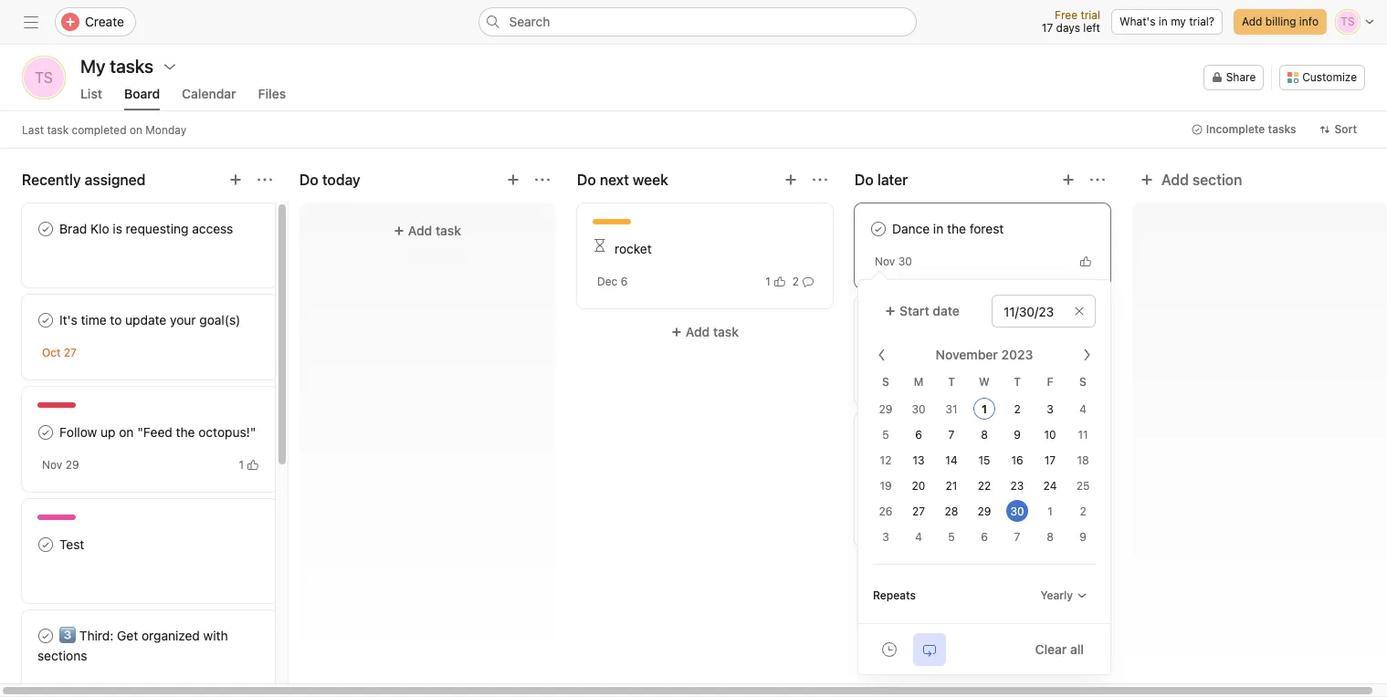 Task type: locate. For each thing, give the bounding box(es) containing it.
completed image for follow
[[35, 422, 57, 444]]

3 up 10
[[1047, 403, 1054, 416]]

nov 30 button
[[875, 255, 912, 268]]

1 horizontal spatial 5
[[948, 531, 955, 544]]

completed image left 3️⃣
[[35, 625, 57, 647]]

9
[[1014, 428, 1021, 442], [1079, 531, 1086, 544]]

1 vertical spatial add task
[[686, 324, 739, 340]]

6 up identify
[[915, 428, 922, 442]]

on right the up
[[119, 425, 134, 440]]

0 horizontal spatial t
[[948, 375, 955, 389]]

calendar link
[[182, 86, 236, 110]]

1 vertical spatial 23
[[897, 513, 910, 527]]

0 likes. click to like this task image
[[1080, 256, 1091, 267]]

oct down sections on the left bottom of page
[[42, 682, 61, 696]]

1 horizontal spatial t
[[1014, 375, 1021, 389]]

time
[[81, 312, 106, 328]]

left
[[1083, 21, 1100, 35]]

30 down sections on the left bottom of page
[[64, 682, 78, 696]]

clear all
[[1035, 641, 1084, 657]]

on
[[130, 123, 142, 137], [119, 425, 134, 440]]

what's
[[1119, 15, 1155, 28]]

0 vertical spatial 27
[[64, 346, 77, 360]]

2 horizontal spatial the
[[947, 221, 966, 236]]

add
[[1242, 15, 1262, 28], [1161, 172, 1189, 188], [408, 223, 432, 238], [686, 324, 710, 340], [963, 562, 987, 578]]

completed checkbox for identify species
[[867, 447, 889, 469]]

16
[[1011, 454, 1023, 468]]

completed checkbox left the feed
[[867, 335, 889, 357]]

completed checkbox left dance
[[867, 218, 889, 240]]

more section actions image up 0 likes. click to like this task 'icon'
[[1090, 173, 1105, 187]]

1 vertical spatial add task button
[[577, 316, 833, 349]]

1 vertical spatial 2
[[1014, 403, 1021, 416]]

0 horizontal spatial 9
[[1014, 428, 1021, 442]]

2 vertical spatial 29
[[978, 505, 991, 519]]

research
[[950, 311, 995, 325]]

9 down 25
[[1079, 531, 1086, 544]]

sections
[[37, 648, 87, 664]]

31
[[945, 403, 957, 416]]

dependencies image
[[593, 238, 607, 253]]

in inside button
[[1159, 15, 1168, 28]]

8 down 24
[[1047, 531, 1054, 544]]

0 horizontal spatial add task button
[[310, 215, 544, 247]]

more section actions image for do next week
[[813, 173, 827, 187]]

27 down it's
[[64, 346, 77, 360]]

customize
[[1302, 70, 1357, 84]]

Completed checkbox
[[35, 218, 57, 240], [867, 218, 889, 240], [35, 422, 57, 444], [35, 534, 57, 556]]

1 horizontal spatial 1 button
[[762, 273, 789, 291]]

3 down '26'
[[882, 531, 889, 544]]

completed checkbox left follow
[[35, 422, 57, 444]]

the down organ function research
[[925, 338, 944, 353]]

8
[[981, 428, 988, 442], [1047, 531, 1054, 544]]

completed checkbox for dance
[[867, 218, 889, 240]]

17 left days
[[1042, 21, 1053, 35]]

1 vertical spatial in
[[933, 221, 943, 236]]

nov
[[875, 255, 895, 268], [875, 372, 895, 385], [42, 458, 62, 472]]

1 horizontal spatial 29
[[879, 403, 893, 416]]

completed image up the 19
[[867, 447, 889, 469]]

customize button
[[1280, 65, 1365, 90]]

search
[[509, 14, 550, 29]]

0 vertical spatial 7
[[948, 428, 955, 442]]

oct down it's
[[42, 346, 61, 360]]

30 right –
[[923, 513, 936, 527]]

add time image
[[882, 642, 897, 657]]

2 horizontal spatial 1 button
[[1028, 511, 1055, 529]]

1 more section actions image from the left
[[257, 173, 272, 187]]

completed image for dance in the forest
[[867, 218, 889, 240]]

more section actions image left 'do today'
[[257, 173, 272, 187]]

dec
[[597, 275, 618, 289]]

more section actions image for recently assigned
[[257, 173, 272, 187]]

brad
[[59, 221, 87, 236]]

1 vertical spatial 17
[[1044, 454, 1056, 468]]

oct 30 button
[[42, 682, 78, 696]]

1 vertical spatial the
[[925, 338, 944, 353]]

completed image left brad at the top of the page
[[35, 218, 57, 240]]

add task image
[[228, 173, 243, 187], [506, 173, 520, 187], [783, 173, 798, 187], [1061, 173, 1076, 187]]

4 up 11
[[1079, 403, 1086, 416]]

2 vertical spatial 2
[[1080, 505, 1086, 519]]

search list box
[[478, 7, 916, 37]]

3
[[1047, 403, 1054, 416], [882, 531, 889, 544]]

identify species
[[892, 450, 986, 466]]

completed image left the feed
[[867, 335, 889, 357]]

oct
[[42, 346, 61, 360], [875, 513, 893, 527], [42, 682, 61, 696]]

18
[[1077, 454, 1089, 468]]

2 vertical spatial nov
[[42, 458, 62, 472]]

27 down the '20'
[[912, 505, 925, 519]]

0 vertical spatial 17
[[1042, 21, 1053, 35]]

completed checkbox for it's time to update your goal(s)
[[35, 310, 57, 331]]

completed image left dance
[[867, 218, 889, 240]]

last task completed on monday
[[22, 123, 186, 137]]

0 vertical spatial 9
[[1014, 428, 1021, 442]]

octopus!
[[947, 338, 999, 353]]

6 right dec
[[621, 275, 628, 289]]

0 vertical spatial the
[[947, 221, 966, 236]]

1 vertical spatial 4
[[915, 531, 922, 544]]

0 vertical spatial 23
[[1010, 479, 1024, 493]]

in left my
[[1159, 15, 1168, 28]]

2 more section actions image from the left
[[813, 173, 827, 187]]

1 vertical spatial nov
[[875, 372, 895, 385]]

0 horizontal spatial 6
[[621, 275, 628, 289]]

2 vertical spatial add task
[[963, 562, 1016, 578]]

t down 2023
[[1014, 375, 1021, 389]]

f
[[1047, 375, 1053, 389]]

0 vertical spatial in
[[1159, 15, 1168, 28]]

completed image left follow
[[35, 422, 57, 444]]

2 vertical spatial oct
[[42, 682, 61, 696]]

1 horizontal spatial 7
[[1014, 531, 1020, 544]]

0 horizontal spatial 7
[[948, 428, 955, 442]]

completed image for feed
[[867, 335, 889, 357]]

1 horizontal spatial more section actions image
[[813, 173, 827, 187]]

completed image
[[35, 310, 57, 331], [867, 335, 889, 357], [35, 422, 57, 444], [867, 447, 889, 469], [35, 534, 57, 556]]

23 down 16
[[1010, 479, 1024, 493]]

1 horizontal spatial s
[[1079, 375, 1087, 389]]

t right 2024
[[948, 375, 955, 389]]

1 horizontal spatial 6
[[915, 428, 922, 442]]

oct left –
[[875, 513, 893, 527]]

0 vertical spatial 5
[[882, 428, 889, 442]]

5 down the 28 at the bottom of page
[[948, 531, 955, 544]]

0 vertical spatial add task button
[[310, 215, 544, 247]]

2 horizontal spatial add task button
[[855, 554, 1110, 587]]

1 horizontal spatial 3
[[1047, 403, 1054, 416]]

create
[[85, 14, 124, 29]]

1 vertical spatial 7
[[1014, 531, 1020, 544]]

0 horizontal spatial 2
[[792, 274, 799, 288]]

Completed checkbox
[[35, 310, 57, 331], [867, 335, 889, 357], [867, 447, 889, 469], [35, 625, 57, 647]]

my
[[1171, 15, 1186, 28]]

completed checkbox for 3️⃣ third: get organized with sections
[[35, 625, 57, 647]]

in right dance
[[933, 221, 943, 236]]

completed image left it's
[[35, 310, 57, 331]]

ts
[[35, 69, 53, 86]]

completed checkbox left 3️⃣
[[35, 625, 57, 647]]

0 vertical spatial 3
[[1047, 403, 1054, 416]]

s down next month image
[[1079, 375, 1087, 389]]

3️⃣
[[59, 628, 76, 644]]

25
[[1076, 479, 1090, 493]]

create button
[[55, 7, 136, 37]]

dance
[[892, 221, 930, 236]]

0 vertical spatial 8
[[981, 428, 988, 442]]

in for dance
[[933, 221, 943, 236]]

next month image
[[1079, 348, 1094, 363]]

more section actions image
[[257, 173, 272, 187], [813, 173, 827, 187], [1090, 173, 1105, 187]]

1 vertical spatial 6
[[915, 428, 922, 442]]

30 down m
[[912, 403, 925, 416]]

2 vertical spatial the
[[176, 425, 195, 440]]

1 vertical spatial 8
[[1047, 531, 1054, 544]]

in
[[1159, 15, 1168, 28], [933, 221, 943, 236]]

1 horizontal spatial in
[[1159, 15, 1168, 28]]

test
[[59, 537, 84, 552]]

0 horizontal spatial the
[[176, 425, 195, 440]]

more section actions image left do later
[[813, 173, 827, 187]]

4 add task image from the left
[[1061, 173, 1076, 187]]

0 horizontal spatial 3
[[882, 531, 889, 544]]

november 2023 button
[[924, 339, 1063, 372]]

1 horizontal spatial 2
[[1014, 403, 1021, 416]]

feed the octopus!
[[892, 338, 999, 353]]

1 vertical spatial 9
[[1079, 531, 1086, 544]]

calendar
[[182, 86, 236, 101]]

1 vertical spatial 1 button
[[235, 456, 262, 474]]

23
[[1010, 479, 1024, 493], [897, 513, 910, 527]]

0 vertical spatial 2
[[792, 274, 799, 288]]

sort button
[[1312, 117, 1365, 142]]

nov down dance
[[875, 255, 895, 268]]

29 down 22
[[978, 505, 991, 519]]

21
[[946, 479, 957, 493]]

the right "feed at the left bottom of page
[[176, 425, 195, 440]]

3 more section actions image from the left
[[1090, 173, 1105, 187]]

in for what's
[[1159, 15, 1168, 28]]

1 vertical spatial oct
[[875, 513, 893, 527]]

2 add task image from the left
[[506, 173, 520, 187]]

8 up 15
[[981, 428, 988, 442]]

2 horizontal spatial add task
[[963, 562, 1016, 578]]

13
[[913, 454, 925, 468]]

3 add task image from the left
[[783, 173, 798, 187]]

date
[[933, 303, 960, 319]]

1 horizontal spatial 4
[[1079, 403, 1086, 416]]

add task button
[[310, 215, 544, 247], [577, 316, 833, 349], [855, 554, 1110, 587]]

17 inside free trial 17 days left
[[1042, 21, 1053, 35]]

0 vertical spatial nov
[[875, 255, 895, 268]]

0 horizontal spatial 5
[[882, 428, 889, 442]]

do
[[577, 172, 596, 188]]

6 down 22
[[981, 531, 988, 544]]

14
[[945, 454, 958, 468]]

0 horizontal spatial s
[[882, 375, 889, 389]]

30 down 16
[[1010, 505, 1024, 519]]

0 vertical spatial 1 button
[[762, 273, 789, 291]]

the left forest
[[947, 221, 966, 236]]

2 vertical spatial 1 button
[[1028, 511, 1055, 529]]

1 t from the left
[[948, 375, 955, 389]]

goal(s)
[[199, 312, 241, 328]]

0 vertical spatial 6
[[621, 275, 628, 289]]

s left 4,
[[882, 375, 889, 389]]

0 vertical spatial on
[[130, 123, 142, 137]]

0 horizontal spatial add task
[[408, 223, 461, 238]]

yearly
[[1040, 589, 1073, 603]]

5 up 12
[[882, 428, 889, 442]]

1 vertical spatial on
[[119, 425, 134, 440]]

1 horizontal spatial add task
[[686, 324, 739, 340]]

completed checkbox left it's
[[35, 310, 57, 331]]

oct for oct 30
[[42, 682, 61, 696]]

share button
[[1203, 65, 1264, 90]]

2 vertical spatial 6
[[981, 531, 988, 544]]

on left monday
[[130, 123, 142, 137]]

m
[[914, 375, 923, 389]]

nov 29
[[42, 458, 79, 472]]

9 up 16
[[1014, 428, 1021, 442]]

incomplete
[[1206, 122, 1265, 136]]

1 vertical spatial 5
[[948, 531, 955, 544]]

1 vertical spatial 3
[[882, 531, 889, 544]]

0 horizontal spatial in
[[933, 221, 943, 236]]

incomplete tasks button
[[1183, 117, 1304, 142]]

trial
[[1081, 8, 1100, 22]]

nov down follow
[[42, 458, 62, 472]]

23 left –
[[897, 513, 910, 527]]

completed checkbox left brad at the top of the page
[[35, 218, 57, 240]]

board
[[124, 86, 160, 101]]

clear all button
[[1023, 633, 1096, 666]]

29
[[879, 403, 893, 416], [65, 458, 79, 472], [978, 505, 991, 519]]

"feed
[[137, 425, 172, 440]]

completed image
[[35, 218, 57, 240], [867, 218, 889, 240], [35, 625, 57, 647]]

2024
[[911, 372, 938, 385]]

1 button
[[762, 273, 789, 291], [235, 456, 262, 474], [1028, 511, 1055, 529]]

ts button
[[22, 56, 66, 100]]

1 vertical spatial 27
[[912, 505, 925, 519]]

2 horizontal spatial 6
[[981, 531, 988, 544]]

29 down the nov 4, 2024 button
[[879, 403, 893, 416]]

0 horizontal spatial 29
[[65, 458, 79, 472]]

0 vertical spatial oct
[[42, 346, 61, 360]]

do later
[[855, 172, 908, 188]]

2 horizontal spatial more section actions image
[[1090, 173, 1105, 187]]

brad klo is requesting access
[[59, 221, 233, 236]]

1
[[765, 274, 770, 288], [982, 403, 987, 416], [239, 458, 244, 472], [1048, 505, 1053, 519], [1032, 513, 1037, 526]]

completed checkbox up the 19
[[867, 447, 889, 469]]

1 add task image from the left
[[228, 173, 243, 187]]

0 horizontal spatial 4
[[915, 531, 922, 544]]

17 down 10
[[1044, 454, 1056, 468]]

2 horizontal spatial 2
[[1080, 505, 1086, 519]]

19
[[880, 479, 892, 493]]

29 down follow
[[65, 458, 79, 472]]

1 horizontal spatial the
[[925, 338, 944, 353]]

3️⃣ third: get organized with sections
[[37, 628, 228, 664]]

0 horizontal spatial more section actions image
[[257, 173, 272, 187]]

function
[[905, 311, 947, 325]]

nov left 4,
[[875, 372, 895, 385]]

4 down –
[[915, 531, 922, 544]]

4
[[1079, 403, 1086, 416], [915, 531, 922, 544]]



Task type: vqa. For each thing, say whether or not it's contained in the screenshot.


Task type: describe. For each thing, give the bounding box(es) containing it.
search button
[[478, 7, 916, 37]]

more section actions image
[[535, 173, 550, 187]]

completed
[[72, 123, 126, 137]]

1 horizontal spatial 23
[[1010, 479, 1024, 493]]

1 like. you liked this task image
[[1040, 373, 1051, 384]]

30 down dance
[[898, 255, 912, 268]]

what's in my trial?
[[1119, 15, 1214, 28]]

add section
[[1161, 172, 1242, 188]]

1 vertical spatial 29
[[65, 458, 79, 472]]

share
[[1226, 70, 1256, 84]]

10
[[1044, 428, 1056, 442]]

requesting
[[126, 221, 189, 236]]

2 horizontal spatial 29
[[978, 505, 991, 519]]

next week
[[600, 172, 668, 188]]

dance in the forest
[[892, 221, 1004, 236]]

start date button
[[873, 295, 977, 328]]

0 vertical spatial add task
[[408, 223, 461, 238]]

4,
[[898, 372, 908, 385]]

organized
[[142, 628, 200, 644]]

section
[[1192, 172, 1242, 188]]

add task image for do next week
[[783, 173, 798, 187]]

info
[[1299, 15, 1319, 28]]

start date
[[899, 303, 960, 319]]

billing
[[1265, 15, 1296, 28]]

start
[[899, 303, 929, 319]]

completed image for 3️⃣ third: get organized with sections
[[35, 625, 57, 647]]

Due date text field
[[992, 295, 1096, 328]]

0 horizontal spatial 27
[[64, 346, 77, 360]]

with
[[203, 628, 228, 644]]

0 horizontal spatial 23
[[897, 513, 910, 527]]

access
[[192, 221, 233, 236]]

–
[[913, 513, 919, 527]]

completed image for brad klo is requesting access
[[35, 218, 57, 240]]

2 t from the left
[[1014, 375, 1021, 389]]

1 horizontal spatial 9
[[1079, 531, 1086, 544]]

0 horizontal spatial 8
[[981, 428, 988, 442]]

follow up on "feed the octopus!"
[[59, 425, 256, 440]]

set to repeat image
[[922, 642, 937, 657]]

nov 4, 2024 button
[[875, 372, 938, 385]]

completed image for identify
[[867, 447, 889, 469]]

clear
[[1035, 641, 1067, 657]]

forest
[[969, 221, 1004, 236]]

get
[[117, 628, 138, 644]]

add task image for recently assigned
[[228, 173, 243, 187]]

repeats
[[873, 589, 916, 603]]

2 button
[[789, 273, 817, 291]]

nov for follow up on "feed the octopus!"
[[42, 458, 62, 472]]

identify
[[892, 450, 936, 466]]

add task image for do today
[[506, 173, 520, 187]]

previous month image
[[875, 348, 889, 363]]

do today
[[300, 172, 360, 188]]

0 horizontal spatial 1 button
[[235, 456, 262, 474]]

28
[[945, 505, 958, 519]]

november
[[936, 347, 998, 363]]

0 vertical spatial 4
[[1079, 403, 1086, 416]]

1 horizontal spatial add task button
[[577, 316, 833, 349]]

update
[[125, 312, 166, 328]]

1 horizontal spatial 8
[[1047, 531, 1054, 544]]

it's
[[59, 312, 77, 328]]

dec 6 button
[[597, 275, 628, 289]]

nov for feed the octopus!
[[875, 372, 895, 385]]

oct for oct 23 – 30
[[875, 513, 893, 527]]

trial?
[[1189, 15, 1214, 28]]

nov 4, 2024
[[875, 372, 938, 385]]

list
[[80, 86, 102, 101]]

rocket
[[615, 241, 652, 257]]

1 horizontal spatial 27
[[912, 505, 925, 519]]

oct 30
[[42, 682, 78, 696]]

add task image for do later
[[1061, 173, 1076, 187]]

all
[[1070, 641, 1084, 657]]

organ
[[870, 311, 902, 325]]

completed checkbox left test
[[35, 534, 57, 556]]

oct for oct 27
[[42, 346, 61, 360]]

2 inside button
[[792, 274, 799, 288]]

is
[[113, 221, 122, 236]]

third:
[[79, 628, 114, 644]]

completed checkbox for follow
[[35, 422, 57, 444]]

do next week
[[577, 172, 668, 188]]

add section button
[[1132, 163, 1249, 196]]

2 s from the left
[[1079, 375, 1087, 389]]

yearly button
[[1032, 583, 1096, 609]]

free
[[1055, 8, 1077, 22]]

completed checkbox for feed the octopus!
[[867, 335, 889, 357]]

clear due date image
[[1074, 306, 1085, 317]]

show options image
[[163, 59, 177, 74]]

24
[[1043, 479, 1057, 493]]

species
[[940, 450, 986, 466]]

nov 30
[[875, 255, 912, 268]]

incomplete tasks
[[1206, 122, 1296, 136]]

recently assigned
[[22, 172, 146, 188]]

completed image for it's
[[35, 310, 57, 331]]

files
[[258, 86, 286, 101]]

list link
[[80, 86, 102, 110]]

up
[[101, 425, 116, 440]]

add billing info
[[1242, 15, 1319, 28]]

completed checkbox for brad
[[35, 218, 57, 240]]

oct 27 button
[[42, 346, 77, 360]]

2 vertical spatial add task button
[[855, 554, 1110, 587]]

0 vertical spatial 29
[[879, 403, 893, 416]]

oct 27
[[42, 346, 77, 360]]

it's time to update your goal(s)
[[59, 312, 241, 328]]

completed image left test
[[35, 534, 57, 556]]

expand sidebar image
[[24, 15, 38, 29]]

files link
[[258, 86, 286, 110]]

oct 23 – 30
[[875, 513, 936, 527]]

feed
[[892, 338, 921, 353]]

klo
[[90, 221, 109, 236]]

your
[[170, 312, 196, 328]]

1 s from the left
[[882, 375, 889, 389]]

tasks
[[1268, 122, 1296, 136]]

november 2023
[[936, 347, 1033, 363]]

more section actions image for do later
[[1090, 173, 1105, 187]]



